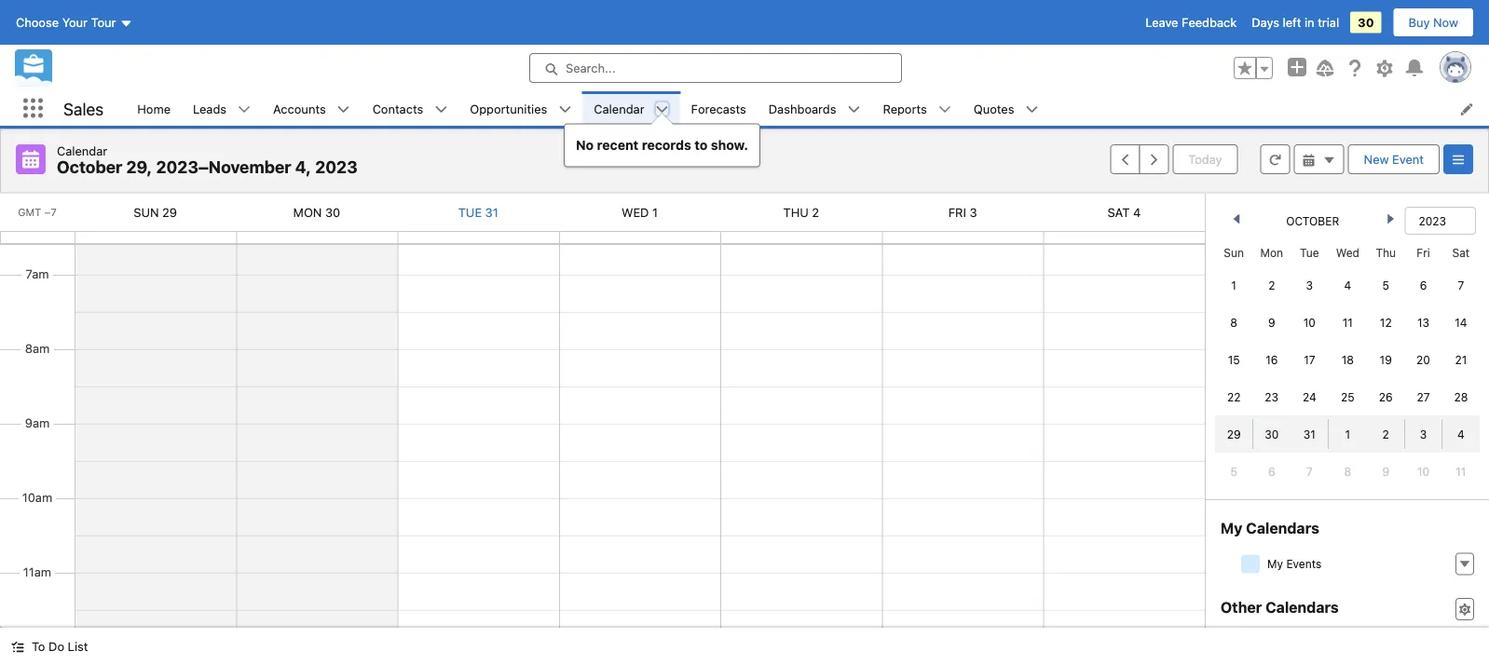 Task type: vqa. For each thing, say whether or not it's contained in the screenshot.
highlights
no



Task type: locate. For each thing, give the bounding box(es) containing it.
9
[[1269, 316, 1276, 329], [1383, 465, 1390, 478]]

0 horizontal spatial october
[[57, 157, 122, 177]]

17
[[1304, 353, 1316, 366]]

0 vertical spatial october
[[57, 157, 122, 177]]

calendars for my calendars
[[1247, 519, 1320, 537]]

1 vertical spatial october
[[1287, 214, 1340, 227]]

2 vertical spatial 1
[[1346, 428, 1351, 441]]

calendars
[[1247, 519, 1320, 537], [1266, 599, 1339, 616]]

fri
[[949, 206, 967, 220], [1417, 246, 1431, 259]]

calendars up my events
[[1247, 519, 1320, 537]]

10 down 27
[[1418, 465, 1430, 478]]

2 horizontal spatial 4
[[1458, 428, 1465, 441]]

1 down no recent records to show. link
[[653, 206, 658, 220]]

list
[[68, 640, 88, 654]]

days
[[1252, 15, 1280, 29]]

0 horizontal spatial sat
[[1108, 206, 1130, 220]]

fri for fri 3
[[949, 206, 967, 220]]

home link
[[126, 91, 182, 126]]

sun 29
[[134, 206, 177, 220]]

text default image inside leads list item
[[238, 103, 251, 116]]

sun for sun
[[1224, 246, 1245, 259]]

2 horizontal spatial 3
[[1421, 428, 1428, 441]]

0 vertical spatial tue
[[458, 206, 482, 220]]

sun inside grid
[[1224, 246, 1245, 259]]

thu
[[784, 206, 809, 220], [1376, 246, 1397, 259]]

1 vertical spatial calendars
[[1266, 599, 1339, 616]]

buy now
[[1409, 15, 1459, 29]]

0 vertical spatial calendar
[[594, 102, 645, 116]]

0 horizontal spatial 7
[[1307, 465, 1313, 478]]

your
[[62, 15, 88, 29]]

my right hide items 'image'
[[1268, 558, 1284, 571]]

1 vertical spatial group
[[1111, 145, 1169, 174]]

31
[[485, 206, 498, 220], [1304, 428, 1316, 441]]

calendar
[[594, 102, 645, 116], [57, 144, 107, 158]]

0 vertical spatial sat
[[1108, 206, 1130, 220]]

0 horizontal spatial fri
[[949, 206, 967, 220]]

11 up 18
[[1343, 316, 1354, 329]]

no recent records to show. list
[[126, 91, 1490, 167]]

choose
[[16, 15, 59, 29]]

fri inside grid
[[1417, 246, 1431, 259]]

0 vertical spatial sun
[[134, 206, 159, 220]]

29
[[162, 206, 177, 220], [1228, 428, 1241, 441]]

1 vertical spatial 9
[[1383, 465, 1390, 478]]

0 horizontal spatial sun
[[134, 206, 159, 220]]

thu for thu 2
[[784, 206, 809, 220]]

10 up the 17
[[1304, 316, 1316, 329]]

0 horizontal spatial thu
[[784, 206, 809, 220]]

1 vertical spatial wed
[[1337, 246, 1360, 259]]

0 horizontal spatial 29
[[162, 206, 177, 220]]

new event button
[[1349, 145, 1440, 174]]

30 down 2023
[[325, 206, 340, 220]]

1 horizontal spatial 8
[[1345, 465, 1352, 478]]

2 up 16
[[1269, 279, 1276, 292]]

1 vertical spatial fri
[[1417, 246, 1431, 259]]

30 down 23
[[1265, 428, 1279, 441]]

29 down 22
[[1228, 428, 1241, 441]]

0 horizontal spatial tue
[[458, 206, 482, 220]]

1 horizontal spatial mon
[[1261, 246, 1284, 259]]

0 vertical spatial 2
[[812, 206, 820, 220]]

0 vertical spatial 10
[[1304, 316, 1316, 329]]

1 horizontal spatial sat
[[1453, 246, 1470, 259]]

0 horizontal spatial wed
[[622, 206, 649, 220]]

my for my calendars
[[1221, 519, 1243, 537]]

1 up 15 at right bottom
[[1232, 279, 1237, 292]]

11
[[1343, 316, 1354, 329], [1456, 465, 1467, 478]]

2 vertical spatial 3
[[1421, 428, 1428, 441]]

10
[[1304, 316, 1316, 329], [1418, 465, 1430, 478]]

31 inside grid
[[1304, 428, 1316, 441]]

1 vertical spatial 1
[[1232, 279, 1237, 292]]

0 horizontal spatial calendar
[[57, 144, 107, 158]]

0 horizontal spatial my
[[1221, 519, 1243, 537]]

2
[[812, 206, 820, 220], [1269, 279, 1276, 292], [1383, 428, 1390, 441]]

2 down no recent records to show. 'list'
[[812, 206, 820, 220]]

30 right trial
[[1358, 15, 1375, 29]]

7 up my calendars
[[1307, 465, 1313, 478]]

search...
[[566, 61, 616, 75]]

accounts link
[[262, 91, 337, 126]]

0 vertical spatial thu
[[784, 206, 809, 220]]

8 up 15 at right bottom
[[1231, 316, 1238, 329]]

8
[[1231, 316, 1238, 329], [1345, 465, 1352, 478]]

mon
[[293, 206, 322, 220], [1261, 246, 1284, 259]]

my up hide items 'image'
[[1221, 519, 1243, 537]]

calendars down events at the bottom right of the page
[[1266, 599, 1339, 616]]

text default image
[[238, 103, 251, 116], [337, 103, 350, 116], [435, 103, 448, 116], [559, 103, 572, 116], [939, 103, 952, 116], [1026, 103, 1039, 116], [1459, 604, 1472, 617], [11, 641, 24, 654]]

1 horizontal spatial group
[[1234, 57, 1274, 79]]

group down days
[[1234, 57, 1274, 79]]

0 horizontal spatial 5
[[1231, 465, 1238, 478]]

text default image for contacts
[[435, 103, 448, 116]]

my
[[1221, 519, 1243, 537], [1268, 558, 1284, 571]]

thu 2 button
[[784, 206, 820, 220]]

no recent records to show.
[[576, 138, 749, 153]]

opportunities
[[470, 102, 548, 116]]

9am
[[25, 416, 50, 430]]

1 horizontal spatial 31
[[1304, 428, 1316, 441]]

2 vertical spatial 4
[[1458, 428, 1465, 441]]

no recent records to show. link
[[565, 128, 760, 163]]

1 vertical spatial my
[[1268, 558, 1284, 571]]

11am
[[23, 565, 51, 579]]

hide items image
[[1242, 555, 1260, 574]]

5
[[1383, 279, 1390, 292], [1231, 465, 1238, 478]]

2 vertical spatial 30
[[1265, 428, 1279, 441]]

29,
[[126, 157, 152, 177]]

group up sat 4 button
[[1111, 145, 1169, 174]]

1 vertical spatial 30
[[325, 206, 340, 220]]

1 horizontal spatial 29
[[1228, 428, 1241, 441]]

1 vertical spatial calendar
[[57, 144, 107, 158]]

calendar link
[[583, 91, 656, 126]]

calendars for other calendars
[[1266, 599, 1339, 616]]

thu down no recent records to show. 'list'
[[784, 206, 809, 220]]

2 vertical spatial 2
[[1383, 428, 1390, 441]]

1 vertical spatial 10
[[1418, 465, 1430, 478]]

mon for mon 30
[[293, 206, 322, 220]]

1 horizontal spatial 2
[[1269, 279, 1276, 292]]

no
[[576, 138, 594, 153]]

wed inside grid
[[1337, 246, 1360, 259]]

1 horizontal spatial my
[[1268, 558, 1284, 571]]

2 horizontal spatial 1
[[1346, 428, 1351, 441]]

1 vertical spatial sat
[[1453, 246, 1470, 259]]

1 horizontal spatial calendar
[[594, 102, 645, 116]]

tue inside grid
[[1301, 246, 1320, 259]]

1 horizontal spatial 1
[[1232, 279, 1237, 292]]

choose your tour button
[[15, 7, 134, 37]]

group
[[1234, 57, 1274, 79], [1111, 145, 1169, 174]]

buy now button
[[1393, 7, 1475, 37]]

1 vertical spatial 29
[[1228, 428, 1241, 441]]

28
[[1455, 391, 1469, 404]]

1 vertical spatial 4
[[1345, 279, 1352, 292]]

3
[[970, 206, 978, 220], [1307, 279, 1314, 292], [1421, 428, 1428, 441]]

0 vertical spatial 29
[[162, 206, 177, 220]]

1 vertical spatial 31
[[1304, 428, 1316, 441]]

0 horizontal spatial 3
[[970, 206, 978, 220]]

contacts list item
[[361, 91, 459, 126]]

0 vertical spatial 4
[[1134, 206, 1141, 220]]

to do list
[[32, 640, 88, 654]]

calendar inside 'link'
[[594, 102, 645, 116]]

1 horizontal spatial 30
[[1265, 428, 1279, 441]]

0 horizontal spatial mon
[[293, 206, 322, 220]]

mon 30
[[293, 206, 340, 220]]

2 horizontal spatial 30
[[1358, 15, 1375, 29]]

1 horizontal spatial fri
[[1417, 246, 1431, 259]]

grid
[[1216, 239, 1480, 490]]

calendar for calendar
[[594, 102, 645, 116]]

calendar inside calendar october 29, 2023–november 4, 2023
[[57, 144, 107, 158]]

text default image for quotes
[[1026, 103, 1039, 116]]

30
[[1358, 15, 1375, 29], [325, 206, 340, 220], [1265, 428, 1279, 441]]

today
[[1189, 152, 1223, 166]]

sat inside grid
[[1453, 246, 1470, 259]]

text default image inside reports list item
[[939, 103, 952, 116]]

calendar down sales
[[57, 144, 107, 158]]

search... button
[[530, 53, 902, 83]]

9 up 16
[[1269, 316, 1276, 329]]

october
[[57, 157, 122, 177], [1287, 214, 1340, 227]]

buy
[[1409, 15, 1431, 29]]

0 vertical spatial calendars
[[1247, 519, 1320, 537]]

sat 4
[[1108, 206, 1141, 220]]

calendar up recent at the top
[[594, 102, 645, 116]]

0 vertical spatial 9
[[1269, 316, 1276, 329]]

1 horizontal spatial 7
[[1458, 279, 1465, 292]]

mon inside grid
[[1261, 246, 1284, 259]]

4,
[[295, 157, 311, 177]]

leads list item
[[182, 91, 262, 126]]

calendar for calendar october 29, 2023–november 4, 2023
[[57, 144, 107, 158]]

text default image inside quotes list item
[[1026, 103, 1039, 116]]

1 horizontal spatial 3
[[1307, 279, 1314, 292]]

left
[[1283, 15, 1302, 29]]

text default image
[[656, 103, 669, 116], [848, 103, 861, 116], [1303, 154, 1316, 167], [1323, 154, 1337, 167], [1459, 558, 1472, 571]]

text default image inside the contacts list item
[[435, 103, 448, 116]]

24
[[1303, 391, 1317, 404]]

sat
[[1108, 206, 1130, 220], [1453, 246, 1470, 259]]

0 horizontal spatial 9
[[1269, 316, 1276, 329]]

in
[[1305, 15, 1315, 29]]

0 horizontal spatial 11
[[1343, 316, 1354, 329]]

tour
[[91, 15, 116, 29]]

0 vertical spatial group
[[1234, 57, 1274, 79]]

2 down 26
[[1383, 428, 1390, 441]]

text default image inside the dashboards list item
[[848, 103, 861, 116]]

1 horizontal spatial tue
[[1301, 246, 1320, 259]]

1 vertical spatial 8
[[1345, 465, 1352, 478]]

mon 30 button
[[293, 206, 340, 220]]

reports link
[[872, 91, 939, 126]]

0 vertical spatial mon
[[293, 206, 322, 220]]

5 up 12
[[1383, 279, 1390, 292]]

dashboards list item
[[758, 91, 872, 126]]

29 down calendar october 29, 2023–november 4, 2023
[[162, 206, 177, 220]]

11 down 28
[[1456, 465, 1467, 478]]

1 vertical spatial sun
[[1224, 246, 1245, 259]]

8 down 25
[[1345, 465, 1352, 478]]

thu up 12
[[1376, 246, 1397, 259]]

my calendars
[[1221, 519, 1320, 537]]

7
[[1458, 279, 1465, 292], [1307, 465, 1313, 478]]

tue 31
[[458, 206, 498, 220]]

tue for tue
[[1301, 246, 1320, 259]]

1 horizontal spatial wed
[[1337, 246, 1360, 259]]

text default image inside opportunities list item
[[559, 103, 572, 116]]

text default image inside no recent records to show. list item
[[656, 103, 669, 116]]

9 down 26
[[1383, 465, 1390, 478]]

forecasts
[[691, 102, 747, 116]]

1 horizontal spatial thu
[[1376, 246, 1397, 259]]

13
[[1418, 316, 1430, 329]]

wed for wed 1
[[622, 206, 649, 220]]

18
[[1342, 353, 1355, 366]]

sat for sat 4
[[1108, 206, 1130, 220]]

6 up 13
[[1421, 279, 1428, 292]]

6 up my calendars
[[1269, 465, 1276, 478]]

0 vertical spatial wed
[[622, 206, 649, 220]]

sun for sun 29
[[134, 206, 159, 220]]

recent
[[597, 138, 639, 153]]

1 vertical spatial tue
[[1301, 246, 1320, 259]]

0 vertical spatial 8
[[1231, 316, 1238, 329]]

reports
[[883, 102, 927, 116]]

0 vertical spatial my
[[1221, 519, 1243, 537]]

1 down 25
[[1346, 428, 1351, 441]]

5 up my calendars
[[1231, 465, 1238, 478]]

1 horizontal spatial sun
[[1224, 246, 1245, 259]]

7 up 14
[[1458, 279, 1465, 292]]

0 horizontal spatial 6
[[1269, 465, 1276, 478]]

1 vertical spatial mon
[[1261, 246, 1284, 259]]

new
[[1365, 152, 1390, 166]]

4
[[1134, 206, 1141, 220], [1345, 279, 1352, 292], [1458, 428, 1465, 441]]

other
[[1221, 599, 1263, 616]]

text default image inside "accounts" list item
[[337, 103, 350, 116]]

14
[[1455, 316, 1468, 329]]

0 vertical spatial 7
[[1458, 279, 1465, 292]]

0 vertical spatial fri
[[949, 206, 967, 220]]



Task type: describe. For each thing, give the bounding box(es) containing it.
choose your tour
[[16, 15, 116, 29]]

to
[[32, 640, 45, 654]]

1 horizontal spatial october
[[1287, 214, 1340, 227]]

30 inside grid
[[1265, 428, 1279, 441]]

contacts
[[373, 102, 424, 116]]

text default image for leads
[[238, 103, 251, 116]]

tue for tue 31
[[458, 206, 482, 220]]

reports list item
[[872, 91, 963, 126]]

leads link
[[182, 91, 238, 126]]

1 vertical spatial 6
[[1269, 465, 1276, 478]]

text default image for opportunities
[[559, 103, 572, 116]]

0 vertical spatial 5
[[1383, 279, 1390, 292]]

trial
[[1318, 15, 1340, 29]]

no recent records to show. list item
[[564, 91, 761, 167]]

gmt −7
[[18, 207, 57, 219]]

thu 2
[[784, 206, 820, 220]]

19
[[1380, 353, 1393, 366]]

0 horizontal spatial 30
[[325, 206, 340, 220]]

16
[[1266, 353, 1278, 366]]

other calendars
[[1221, 599, 1339, 616]]

thu for thu
[[1376, 246, 1397, 259]]

quotes list item
[[963, 91, 1050, 126]]

27
[[1418, 391, 1431, 404]]

contacts link
[[361, 91, 435, 126]]

fri 3 button
[[949, 206, 978, 220]]

gmt
[[18, 207, 41, 219]]

mon for mon
[[1261, 246, 1284, 259]]

leave feedback
[[1146, 15, 1237, 29]]

10am
[[22, 491, 52, 505]]

feedback
[[1182, 15, 1237, 29]]

7am
[[26, 267, 49, 281]]

29 inside grid
[[1228, 428, 1241, 441]]

to do list button
[[0, 628, 99, 666]]

leave
[[1146, 15, 1179, 29]]

0 horizontal spatial 2
[[812, 206, 820, 220]]

−7
[[44, 207, 57, 219]]

my for my events
[[1268, 558, 1284, 571]]

october inside calendar october 29, 2023–november 4, 2023
[[57, 157, 122, 177]]

forecasts link
[[680, 91, 758, 126]]

sat 4 button
[[1108, 206, 1141, 220]]

sat for sat
[[1453, 246, 1470, 259]]

text default image inside 'to do list' button
[[11, 641, 24, 654]]

2023
[[315, 157, 358, 177]]

now
[[1434, 15, 1459, 29]]

22
[[1228, 391, 1241, 404]]

leave feedback link
[[1146, 15, 1237, 29]]

0 vertical spatial 6
[[1421, 279, 1428, 292]]

1 horizontal spatial 9
[[1383, 465, 1390, 478]]

1 vertical spatial 3
[[1307, 279, 1314, 292]]

23
[[1265, 391, 1279, 404]]

event
[[1393, 152, 1425, 166]]

opportunities link
[[459, 91, 559, 126]]

grid containing sun
[[1216, 239, 1480, 490]]

sales
[[63, 99, 104, 119]]

1 horizontal spatial 10
[[1418, 465, 1430, 478]]

1 vertical spatial 5
[[1231, 465, 1238, 478]]

quotes
[[974, 102, 1015, 116]]

2 horizontal spatial 2
[[1383, 428, 1390, 441]]

1 vertical spatial 7
[[1307, 465, 1313, 478]]

to
[[695, 138, 708, 153]]

26
[[1380, 391, 1393, 404]]

show.
[[711, 138, 749, 153]]

quotes link
[[963, 91, 1026, 126]]

home
[[137, 102, 171, 116]]

accounts list item
[[262, 91, 361, 126]]

1 horizontal spatial 4
[[1345, 279, 1352, 292]]

wed 1
[[622, 206, 658, 220]]

text default image for accounts
[[337, 103, 350, 116]]

15
[[1228, 353, 1241, 366]]

records
[[642, 138, 692, 153]]

accounts
[[273, 102, 326, 116]]

dashboards link
[[758, 91, 848, 126]]

fri 3
[[949, 206, 978, 220]]

do
[[49, 640, 64, 654]]

0 vertical spatial 3
[[970, 206, 978, 220]]

1 horizontal spatial 11
[[1456, 465, 1467, 478]]

text default image for reports
[[939, 103, 952, 116]]

fri for fri
[[1417, 246, 1431, 259]]

dashboards
[[769, 102, 837, 116]]

21
[[1456, 353, 1468, 366]]

wed 1 button
[[622, 206, 658, 220]]

today button
[[1173, 145, 1239, 174]]

2023–november
[[156, 157, 291, 177]]

wed for wed
[[1337, 246, 1360, 259]]

calendar october 29, 2023–november 4, 2023
[[57, 144, 358, 177]]

0 vertical spatial 11
[[1343, 316, 1354, 329]]

0 horizontal spatial 8
[[1231, 316, 1238, 329]]

opportunities list item
[[459, 91, 583, 126]]

leads
[[193, 102, 227, 116]]

tue 31 button
[[458, 206, 498, 220]]

0 horizontal spatial 4
[[1134, 206, 1141, 220]]

0 horizontal spatial group
[[1111, 145, 1169, 174]]

20
[[1417, 353, 1431, 366]]

0 horizontal spatial 31
[[485, 206, 498, 220]]

0 horizontal spatial 10
[[1304, 316, 1316, 329]]

12
[[1381, 316, 1392, 329]]

1 vertical spatial 2
[[1269, 279, 1276, 292]]

events
[[1287, 558, 1322, 571]]

8am
[[25, 342, 50, 356]]

my events
[[1268, 558, 1322, 571]]

0 vertical spatial 1
[[653, 206, 658, 220]]

sun 29 button
[[134, 206, 177, 220]]

days left in trial
[[1252, 15, 1340, 29]]



